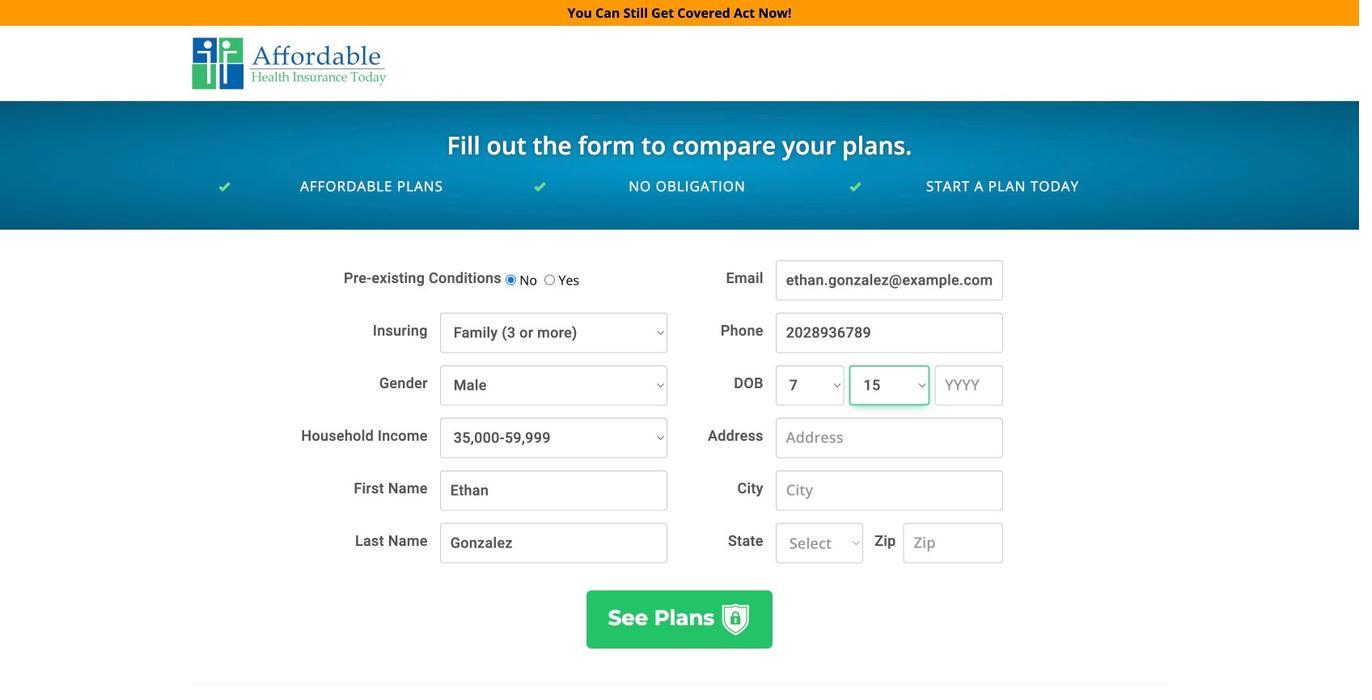 Task type: describe. For each thing, give the bounding box(es) containing it.
First Name text field
[[440, 471, 668, 511]]

Zip telephone field
[[904, 523, 1004, 564]]

City text field
[[776, 471, 1004, 511]]

Address text field
[[776, 418, 1004, 459]]

1 ok image from the left
[[219, 181, 234, 193]]

2 ok image from the left
[[850, 181, 865, 193]]

ok image
[[534, 181, 550, 193]]

name@email.com email field
[[776, 260, 1004, 301]]

5555555555 telephone field
[[776, 313, 1004, 353]]



Task type: locate. For each thing, give the bounding box(es) containing it.
secure icon image
[[721, 604, 751, 636]]

0 horizontal spatial ok image
[[219, 181, 234, 193]]

None radio
[[506, 275, 516, 285], [545, 275, 555, 285], [506, 275, 516, 285], [545, 275, 555, 285]]

affortable health insurance today image
[[192, 36, 386, 91]]

1 horizontal spatial ok image
[[850, 181, 865, 193]]

ok image
[[219, 181, 234, 193], [850, 181, 865, 193]]

YYYY number field
[[935, 365, 1004, 406]]

Last Name text field
[[440, 523, 668, 564]]



